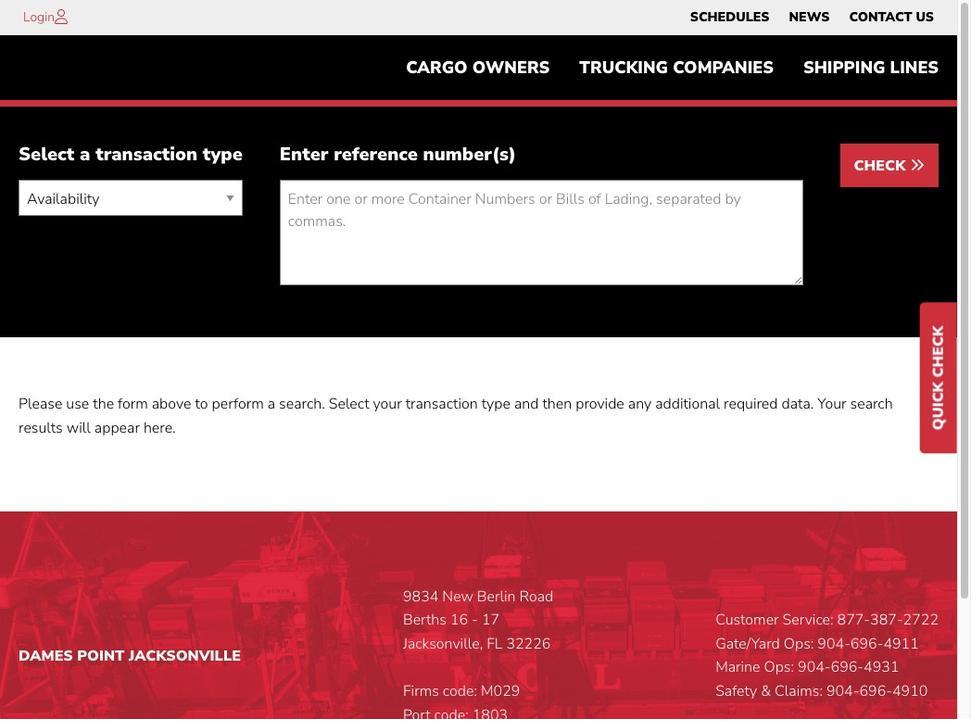 Task type: describe. For each thing, give the bounding box(es) containing it.
angle double right image
[[910, 158, 925, 173]]

any
[[628, 394, 652, 415]]

877-
[[838, 610, 871, 631]]

2 vertical spatial 904-
[[827, 681, 860, 702]]

cargo owners
[[406, 57, 550, 79]]

code:
[[443, 681, 477, 702]]

4911
[[884, 634, 919, 654]]

transaction inside please use the form above to perform a search. select your transaction type and then provide any additional required data. your search results will appear here.
[[406, 394, 478, 415]]

cargo
[[406, 57, 468, 79]]

menu bar containing schedules
[[681, 5, 944, 31]]

additional
[[656, 394, 720, 415]]

Enter reference number(s) text field
[[280, 180, 803, 286]]

jacksonville
[[129, 646, 241, 666]]

9834 new berlin road berths 16 - 17 jacksonville, fl 32226
[[403, 586, 554, 654]]

&
[[761, 681, 771, 702]]

companies
[[673, 57, 774, 79]]

new
[[443, 586, 474, 607]]

trucking companies link
[[565, 49, 789, 87]]

1 horizontal spatial check
[[929, 326, 949, 378]]

cargo owners link
[[391, 49, 565, 87]]

use
[[66, 394, 89, 415]]

shipping
[[804, 57, 886, 79]]

1 vertical spatial 696-
[[831, 658, 864, 678]]

shipping lines link
[[789, 49, 954, 87]]

select a transaction type
[[19, 142, 243, 167]]

road
[[520, 586, 554, 607]]

dames
[[19, 646, 73, 666]]

reference
[[334, 142, 418, 167]]

2 vertical spatial 696-
[[860, 681, 893, 702]]

please
[[19, 394, 62, 415]]

0 vertical spatial 696-
[[851, 634, 884, 654]]

enter reference number(s)
[[280, 142, 517, 167]]

user image
[[55, 9, 68, 24]]

gate/yard
[[716, 634, 780, 654]]

berths
[[403, 610, 447, 631]]

dames point jacksonville
[[19, 646, 241, 666]]

service:
[[783, 610, 834, 631]]

berlin
[[477, 586, 516, 607]]

news link
[[789, 5, 830, 31]]

search
[[851, 394, 893, 415]]

16
[[451, 610, 468, 631]]

0 horizontal spatial type
[[203, 142, 243, 167]]

firms
[[403, 681, 439, 702]]

us
[[916, 8, 934, 26]]

news
[[789, 8, 830, 26]]

2722
[[903, 610, 939, 631]]

here.
[[144, 418, 176, 438]]

provide
[[576, 394, 625, 415]]

1 vertical spatial 904-
[[798, 658, 831, 678]]

-
[[472, 610, 478, 631]]

quick check link
[[921, 303, 958, 454]]

0 vertical spatial ops:
[[784, 634, 814, 654]]

17
[[482, 610, 500, 631]]

please use the form above to perform a search. select your transaction type and then provide any additional required data. your search results will appear here.
[[19, 394, 893, 438]]

4910
[[893, 681, 928, 702]]

point
[[77, 646, 125, 666]]

0 vertical spatial 904-
[[818, 634, 851, 654]]

type inside please use the form above to perform a search. select your transaction type and then provide any additional required data. your search results will appear here.
[[482, 394, 511, 415]]

quick
[[929, 382, 949, 430]]



Task type: vqa. For each thing, say whether or not it's contained in the screenshot.
'FRIDAY'
no



Task type: locate. For each thing, give the bounding box(es) containing it.
trucking
[[580, 57, 668, 79]]

ops: down service:
[[784, 634, 814, 654]]

login link
[[23, 8, 55, 26]]

1 horizontal spatial a
[[268, 394, 275, 415]]

type left and
[[482, 394, 511, 415]]

owners
[[473, 57, 550, 79]]

904- down '877-'
[[818, 634, 851, 654]]

904-
[[818, 634, 851, 654], [798, 658, 831, 678], [827, 681, 860, 702]]

contact
[[850, 8, 913, 26]]

1 vertical spatial a
[[268, 394, 275, 415]]

fl
[[487, 634, 503, 654]]

firms code:  m029
[[403, 681, 520, 702]]

select
[[19, 142, 75, 167], [329, 394, 369, 415]]

form
[[118, 394, 148, 415]]

and
[[514, 394, 539, 415]]

0 vertical spatial menu bar
[[681, 5, 944, 31]]

1 vertical spatial type
[[482, 394, 511, 415]]

your
[[373, 394, 402, 415]]

customer
[[716, 610, 779, 631]]

marine
[[716, 658, 761, 678]]

jacksonville,
[[403, 634, 483, 654]]

type left enter
[[203, 142, 243, 167]]

your
[[818, 394, 847, 415]]

login
[[23, 8, 55, 26]]

customer service: 877-387-2722 gate/yard ops: 904-696-4911 marine ops: 904-696-4931 safety & claims: 904-696-4910
[[716, 610, 939, 702]]

contact us
[[850, 8, 934, 26]]

select inside please use the form above to perform a search. select your transaction type and then provide any additional required data. your search results will appear here.
[[329, 394, 369, 415]]

a
[[80, 142, 90, 167], [268, 394, 275, 415]]

904- right the claims:
[[827, 681, 860, 702]]

type
[[203, 142, 243, 167], [482, 394, 511, 415]]

387-
[[871, 610, 904, 631]]

1 vertical spatial select
[[329, 394, 369, 415]]

1 vertical spatial ops:
[[764, 658, 795, 678]]

menu bar up shipping
[[681, 5, 944, 31]]

number(s)
[[423, 142, 517, 167]]

0 vertical spatial type
[[203, 142, 243, 167]]

will
[[67, 418, 91, 438]]

menu bar down schedules link
[[391, 49, 954, 87]]

0 horizontal spatial select
[[19, 142, 75, 167]]

shipping lines
[[804, 57, 939, 79]]

then
[[543, 394, 572, 415]]

1 horizontal spatial type
[[482, 394, 511, 415]]

trucking companies
[[580, 57, 774, 79]]

schedules
[[690, 8, 770, 26]]

above
[[152, 394, 191, 415]]

required
[[724, 394, 778, 415]]

0 horizontal spatial a
[[80, 142, 90, 167]]

0 horizontal spatial check
[[854, 156, 910, 176]]

1 horizontal spatial select
[[329, 394, 369, 415]]

data.
[[782, 394, 814, 415]]

0 horizontal spatial transaction
[[96, 142, 198, 167]]

m029
[[481, 681, 520, 702]]

check
[[854, 156, 910, 176], [929, 326, 949, 378]]

quick check
[[929, 326, 949, 430]]

0 vertical spatial a
[[80, 142, 90, 167]]

footer containing 9834 new berlin road
[[0, 511, 958, 719]]

search.
[[279, 394, 325, 415]]

a inside please use the form above to perform a search. select your transaction type and then provide any additional required data. your search results will appear here.
[[268, 394, 275, 415]]

the
[[93, 394, 114, 415]]

904- up the claims:
[[798, 658, 831, 678]]

results
[[19, 418, 63, 438]]

4931
[[864, 658, 900, 678]]

696-
[[851, 634, 884, 654], [831, 658, 864, 678], [860, 681, 893, 702]]

1 vertical spatial transaction
[[406, 394, 478, 415]]

0 vertical spatial select
[[19, 142, 75, 167]]

32226
[[507, 634, 551, 654]]

9834
[[403, 586, 439, 607]]

appear
[[94, 418, 140, 438]]

claims:
[[775, 681, 823, 702]]

to
[[195, 394, 208, 415]]

footer
[[0, 511, 958, 719]]

menu bar
[[681, 5, 944, 31], [391, 49, 954, 87]]

1 vertical spatial menu bar
[[391, 49, 954, 87]]

0 vertical spatial transaction
[[96, 142, 198, 167]]

perform
[[212, 394, 264, 415]]

0 vertical spatial check
[[854, 156, 910, 176]]

safety
[[716, 681, 757, 702]]

schedules link
[[690, 5, 770, 31]]

transaction
[[96, 142, 198, 167], [406, 394, 478, 415]]

menu bar containing cargo owners
[[391, 49, 954, 87]]

1 horizontal spatial transaction
[[406, 394, 478, 415]]

ops: up &
[[764, 658, 795, 678]]

lines
[[891, 57, 939, 79]]

check button
[[840, 144, 939, 188]]

contact us link
[[850, 5, 934, 31]]

check inside button
[[854, 156, 910, 176]]

ops:
[[784, 634, 814, 654], [764, 658, 795, 678]]

1 vertical spatial check
[[929, 326, 949, 378]]

enter
[[280, 142, 329, 167]]



